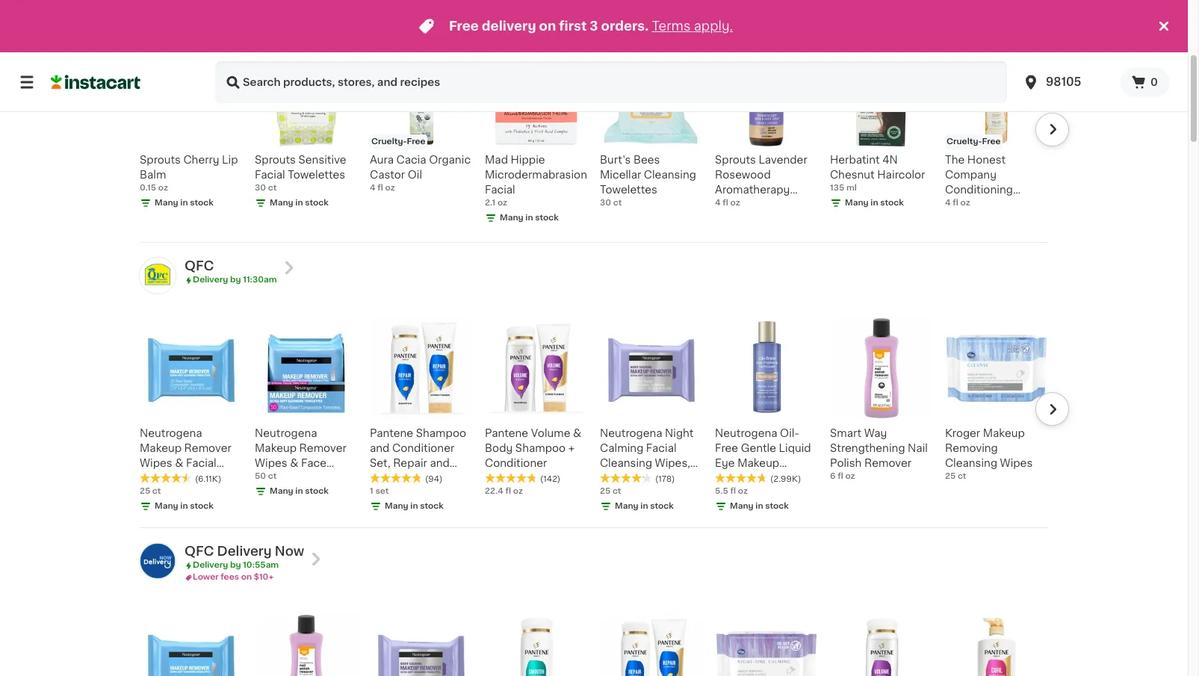 Task type: vqa. For each thing, say whether or not it's contained in the screenshot.
Add "button" associated with Dyson Model PH04 Humidify & Cool Formaldehyde Purifier - White & Gold
no



Task type: locate. For each thing, give the bounding box(es) containing it.
4 inside aura cacia organic castor oil 4 fl oz
[[370, 184, 376, 192]]

remover up (6.11k) on the left of page
[[184, 443, 231, 454]]

& inside pantene volume & body shampoo + conditioner
[[573, 428, 582, 439]]

makeup inside neutrogena makeup remover wipes & facial cleansing towelettes
[[140, 443, 182, 454]]

1 horizontal spatial cruelty-free
[[947, 137, 1001, 146]]

4 fl oz down conditioning
[[945, 199, 970, 207]]

2 wipes from the left
[[255, 458, 287, 469]]

damaged
[[370, 488, 421, 499]]

ct
[[268, 184, 277, 192], [613, 199, 622, 207], [268, 473, 277, 481], [958, 473, 967, 481], [152, 487, 161, 496], [613, 487, 621, 496]]

1 neutrogena from the left
[[140, 428, 202, 439]]

1 horizontal spatial 25
[[600, 487, 611, 496]]

and up set,
[[370, 443, 390, 454]]

in down mad hippie microdermabrasion facial 2.1 oz
[[526, 214, 533, 222]]

conditioner up 22.4 fl oz
[[485, 458, 547, 469]]

by left 11:30am
[[230, 276, 241, 284]]

sprouts
[[140, 155, 181, 165], [255, 155, 296, 165], [715, 155, 756, 165]]

0 horizontal spatial 25 ct
[[140, 487, 161, 496]]

fl inside aura cacia organic castor oil 4 fl oz
[[378, 184, 383, 192]]

towelettes down 50 ct
[[255, 488, 312, 499]]

many in stock down sprouts cherry lip balm 0.15 oz
[[155, 199, 214, 207]]

1 vertical spatial 30
[[600, 199, 611, 207]]

135
[[830, 184, 845, 192]]

many in stock down "ml"
[[845, 199, 904, 207]]

1 vertical spatial item carousel region
[[119, 311, 1069, 522]]

0 horizontal spatial 4
[[370, 184, 376, 192]]

remover down strengthening
[[864, 458, 912, 469]]

30
[[255, 184, 266, 192], [600, 199, 611, 207]]

pantene for body
[[485, 428, 528, 439]]

towelettes down the sensitive
[[288, 170, 345, 180]]

4
[[370, 184, 376, 192], [715, 199, 721, 207], [945, 199, 951, 207]]

cleansing inside the neutrogena makeup remover wipes & face cleansing towelettes
[[255, 473, 307, 484]]

free left the delivery
[[449, 20, 479, 32]]

item carousel region
[[140, 37, 1069, 236], [119, 311, 1069, 522]]

room
[[715, 200, 746, 210]]

many down mad hippie microdermabrasion facial 2.1 oz
[[500, 214, 524, 222]]

neutrogena for eye
[[715, 428, 778, 439]]

neutrogena inside the neutrogena oil- free gentle liquid eye makeup remover
[[715, 428, 778, 439]]

in down hypoallergenic
[[641, 502, 648, 511]]

pantene for conditioner
[[370, 428, 413, 439]]

many down neutrogena makeup remover wipes & facial cleansing towelettes
[[155, 502, 178, 511]]

oz right "2.1"
[[498, 199, 507, 207]]

delivery left 11:30am
[[193, 276, 228, 284]]

smart way strengthening nail polish remover 6 fl oz
[[830, 428, 928, 481]]

neutrogena up calming
[[600, 428, 662, 439]]

shampoo
[[416, 428, 466, 439], [515, 443, 566, 454]]

sprouts inside sprouts cherry lip balm 0.15 oz
[[140, 155, 181, 165]]

1 sprouts from the left
[[140, 155, 181, 165]]

remover
[[184, 443, 231, 454], [299, 443, 347, 454], [864, 458, 912, 469], [715, 473, 762, 484]]

0 horizontal spatial cruelty-free
[[371, 137, 426, 146]]

in down herbatint 4n chesnut haircolor 135 ml
[[871, 199, 878, 207]]

cruelty-free
[[371, 137, 426, 146], [947, 137, 1001, 146]]

qfc image
[[140, 258, 176, 294]]

1 pantene from the left
[[370, 428, 413, 439]]

★★★★★
[[140, 473, 192, 484], [140, 473, 192, 484], [370, 473, 422, 484], [370, 473, 422, 484], [485, 473, 537, 484], [485, 473, 537, 484], [600, 473, 652, 484], [600, 473, 652, 484], [715, 473, 767, 484], [715, 473, 767, 484]]

stock down haircolor
[[880, 199, 904, 207]]

1 cruelty-free from the left
[[371, 137, 426, 146]]

body
[[760, 200, 788, 210], [485, 443, 513, 454]]

facial
[[255, 170, 285, 180], [485, 185, 515, 195], [646, 443, 677, 454], [186, 458, 216, 469]]

5.5
[[715, 487, 728, 496]]

0 horizontal spatial on
[[241, 573, 252, 582]]

cruelty-free up honest
[[947, 137, 1001, 146]]

0 vertical spatial item carousel region
[[140, 37, 1069, 236]]

on for fees
[[241, 573, 252, 582]]

1 wipes from the left
[[140, 458, 172, 469]]

terms apply. link
[[652, 20, 733, 32]]

2 qfc from the top
[[185, 546, 214, 558]]

removing
[[945, 443, 998, 454]]

2 neutrogena from the left
[[255, 428, 317, 439]]

30 down micellar
[[600, 199, 611, 207]]

1 horizontal spatial conditioner
[[485, 458, 547, 469]]

by for 10:55am
[[230, 561, 241, 570]]

many in stock down mad hippie microdermabrasion facial 2.1 oz
[[500, 214, 559, 222]]

2 horizontal spatial 4
[[945, 199, 951, 207]]

body inside pantene volume & body shampoo + conditioner
[[485, 443, 513, 454]]

body down 'aromatherapy' in the right of the page
[[760, 200, 788, 210]]

nail
[[908, 443, 928, 454]]

cleansing inside burt's bees micellar cleansing towelettes 30 ct
[[644, 170, 696, 180]]

25 up qfc delivery now image at the left bottom of page
[[140, 487, 150, 496]]

organic
[[429, 155, 471, 165]]

face
[[301, 458, 327, 469]]

orders.
[[601, 20, 649, 32]]

cruelty-free up cacia
[[371, 137, 426, 146]]

1 vertical spatial conditioner
[[485, 458, 547, 469]]

many in stock
[[155, 199, 214, 207], [270, 199, 329, 207], [845, 199, 904, 207], [500, 214, 559, 222], [270, 487, 329, 496], [155, 502, 214, 511], [385, 502, 444, 511], [615, 502, 674, 511], [730, 502, 789, 511]]

fl right 6
[[838, 473, 843, 481]]

0 vertical spatial on
[[539, 20, 556, 32]]

on inside limited time offer 'region'
[[539, 20, 556, 32]]

detangler
[[945, 200, 997, 210]]

on
[[539, 20, 556, 32], [241, 573, 252, 582]]

2 sprouts from the left
[[255, 155, 296, 165]]

1 25 ct from the left
[[140, 487, 161, 496]]

0 vertical spatial conditioner
[[392, 443, 454, 454]]

qfc up delivery by 11:30am
[[185, 260, 214, 272]]

remover up face
[[299, 443, 347, 454]]

4 neutrogena from the left
[[715, 428, 778, 439]]

fl
[[378, 184, 383, 192], [723, 199, 728, 207], [953, 199, 959, 207], [838, 473, 843, 481], [505, 487, 511, 496], [730, 487, 736, 496]]

1 vertical spatial shampoo
[[515, 443, 566, 454]]

4 fl oz for room
[[715, 199, 740, 207]]

cleansing down bees
[[644, 170, 696, 180]]

conditioner up "repair"
[[392, 443, 454, 454]]

neutrogena for facial
[[140, 428, 202, 439]]

pantene up set,
[[370, 428, 413, 439]]

1 vertical spatial by
[[230, 561, 241, 570]]

None search field
[[215, 61, 1007, 103]]

towelettes
[[288, 170, 345, 180], [600, 185, 658, 195], [140, 488, 197, 499], [255, 488, 312, 499]]

neutrogena oil- free gentle liquid eye makeup remover
[[715, 428, 811, 484]]

set
[[375, 487, 389, 496]]

qfc delivery now
[[185, 546, 304, 558]]

1 horizontal spatial wipes
[[255, 458, 287, 469]]

0 horizontal spatial cruelty-
[[371, 137, 407, 146]]

cleansing down removing
[[945, 458, 998, 469]]

2 by from the top
[[230, 561, 241, 570]]

22.4 fl oz
[[485, 487, 523, 496]]

0 horizontal spatial conditioner
[[392, 443, 454, 454]]

1 horizontal spatial cruelty-
[[947, 137, 982, 146]]

1 cruelty- from the left
[[371, 137, 407, 146]]

free up honest
[[982, 137, 1001, 146]]

0 vertical spatial body
[[760, 200, 788, 210]]

stock down the hair
[[420, 502, 444, 511]]

oz right 22.4
[[513, 487, 523, 496]]

cruelty- up the
[[947, 137, 982, 146]]

1 horizontal spatial 25 ct
[[600, 487, 621, 496]]

free
[[449, 20, 479, 32], [407, 137, 426, 146], [982, 137, 1001, 146], [715, 443, 738, 454]]

1 horizontal spatial 30
[[600, 199, 611, 207]]

0 vertical spatial by
[[230, 276, 241, 284]]

0 vertical spatial delivery
[[193, 276, 228, 284]]

delivery up delivery by 10:55am
[[217, 546, 272, 558]]

sprouts for sprouts sensitive facial towelettes
[[255, 155, 296, 165]]

1 horizontal spatial 4 fl oz
[[945, 199, 970, 207]]

1 horizontal spatial and
[[430, 458, 450, 469]]

3 wipes from the left
[[1000, 458, 1033, 469]]

in down the neutrogena oil- free gentle liquid eye makeup remover
[[756, 502, 763, 511]]

oz right 0.15
[[158, 184, 168, 192]]

1 vertical spatial qfc
[[185, 546, 214, 558]]

cleansing left (6.11k) on the left of page
[[140, 473, 192, 484]]

2 pantene from the left
[[485, 428, 528, 439]]

sprouts up rosewood
[[715, 155, 756, 165]]

wipes
[[140, 458, 172, 469], [255, 458, 287, 469], [1000, 458, 1033, 469]]

0 horizontal spatial sprouts
[[140, 155, 181, 165]]

remover inside smart way strengthening nail polish remover 6 fl oz
[[864, 458, 912, 469]]

1 horizontal spatial pantene
[[485, 428, 528, 439]]

25 down removing
[[945, 473, 956, 481]]

25 ct up qfc delivery now image at the left bottom of page
[[140, 487, 161, 496]]

way
[[864, 428, 887, 439]]

cleansing down face
[[255, 473, 307, 484]]

stock
[[190, 199, 214, 207], [305, 199, 329, 207], [880, 199, 904, 207], [535, 214, 559, 222], [305, 487, 329, 496], [190, 502, 214, 511], [420, 502, 444, 511], [650, 502, 674, 511], [765, 502, 789, 511]]

0 vertical spatial 30
[[255, 184, 266, 192]]

many down 0.15
[[155, 199, 178, 207]]

& inside neutrogena makeup remover wipes & facial cleansing towelettes
[[175, 458, 183, 469]]

remover up 5.5 fl oz
[[715, 473, 762, 484]]

cruelty-free for the honest company conditioning detangler
[[947, 137, 1001, 146]]

qfc up lower
[[185, 546, 214, 558]]

4 for conditioning
[[945, 199, 951, 207]]

cruelty-free for aura cacia organic castor oil
[[371, 137, 426, 146]]

stock down (6.11k) on the left of page
[[190, 502, 214, 511]]

1 qfc from the top
[[185, 260, 214, 272]]

many
[[155, 199, 178, 207], [270, 199, 293, 207], [845, 199, 869, 207], [500, 214, 524, 222], [270, 487, 293, 496], [155, 502, 178, 511], [385, 502, 408, 511], [615, 502, 639, 511], [730, 502, 754, 511]]

1 set
[[370, 487, 389, 496]]

30 right sprouts cherry lip balm 0.15 oz
[[255, 184, 266, 192]]

many down 5.5 fl oz
[[730, 502, 754, 511]]

stock down (178)
[[650, 502, 674, 511]]

1 horizontal spatial shampoo
[[515, 443, 566, 454]]

terms
[[652, 20, 691, 32]]

2 vertical spatial delivery
[[193, 561, 228, 570]]

cleansing inside neutrogena makeup remover wipes & facial cleansing towelettes
[[140, 473, 192, 484]]

stock down face
[[305, 487, 329, 496]]

25 ct
[[140, 487, 161, 496], [600, 487, 621, 496]]

kroger
[[945, 428, 980, 439]]

1 horizontal spatial on
[[539, 20, 556, 32]]

1 vertical spatial on
[[241, 573, 252, 582]]

sprouts inside sprouts sensitive facial towelettes 30 ct
[[255, 155, 296, 165]]

and
[[370, 443, 390, 454], [430, 458, 450, 469]]

3 sprouts from the left
[[715, 155, 756, 165]]

(94)
[[425, 476, 443, 484]]

0 horizontal spatial shampoo
[[416, 428, 466, 439]]

2 25 ct from the left
[[600, 487, 621, 496]]

shampoo up "repair"
[[416, 428, 466, 439]]

neutrogena up 'gentle'
[[715, 428, 778, 439]]

balm
[[140, 170, 166, 180]]

1 4 fl oz from the left
[[715, 199, 740, 207]]

0 horizontal spatial body
[[485, 443, 513, 454]]

wipes inside the neutrogena makeup remover wipes & face cleansing towelettes
[[255, 458, 287, 469]]

rosewood
[[715, 170, 771, 180]]

5.5 fl oz
[[715, 487, 748, 496]]

2 horizontal spatial 25
[[945, 473, 956, 481]]

sprouts up balm
[[140, 155, 181, 165]]

3
[[590, 20, 598, 32]]

2 horizontal spatial sprouts
[[715, 155, 756, 165]]

wipes for facial
[[140, 458, 172, 469]]

microdermabrasion
[[485, 170, 587, 180]]

free up eye
[[715, 443, 738, 454]]

gentle
[[741, 443, 776, 454]]

1 horizontal spatial body
[[760, 200, 788, 210]]

makeup inside the neutrogena makeup remover wipes & face cleansing towelettes
[[255, 443, 297, 454]]

neutrogena
[[140, 428, 202, 439], [255, 428, 317, 439], [600, 428, 662, 439], [715, 428, 778, 439]]

4 down the castor
[[370, 184, 376, 192]]

towelettes down (6.11k) on the left of page
[[140, 488, 197, 499]]

2 horizontal spatial wipes
[[1000, 458, 1033, 469]]

makeup inside kroger makeup removing cleansing wipes 25 ct
[[983, 428, 1025, 439]]

aura cacia organic castor oil 4 fl oz
[[370, 155, 471, 192]]

pantene shampoo and conditioner set, repair and protect for damaged hair
[[370, 428, 466, 499]]

by up 'lower fees on $10+'
[[230, 561, 241, 570]]

2 cruelty-free from the left
[[947, 137, 1001, 146]]

0
[[1151, 77, 1158, 87]]

0 horizontal spatial wipes
[[140, 458, 172, 469]]

free inside the neutrogena oil- free gentle liquid eye makeup remover
[[715, 443, 738, 454]]

1 vertical spatial body
[[485, 443, 513, 454]]

2 cruelty- from the left
[[947, 137, 982, 146]]

neutrogena inside the neutrogena makeup remover wipes & face cleansing towelettes
[[255, 428, 317, 439]]

neutrogena up face
[[255, 428, 317, 439]]

towelettes inside sprouts sensitive facial towelettes 30 ct
[[288, 170, 345, 180]]

1 horizontal spatial sprouts
[[255, 155, 296, 165]]

neutrogena up (6.11k) on the left of page
[[140, 428, 202, 439]]

0 vertical spatial qfc
[[185, 260, 214, 272]]

castor
[[370, 170, 405, 180]]

stock down the (2.99k)
[[765, 502, 789, 511]]

and up (94)
[[430, 458, 450, 469]]

on left first
[[539, 20, 556, 32]]

on down delivery by 10:55am
[[241, 573, 252, 582]]

4 down conditioning
[[945, 199, 951, 207]]

delivery by 11:30am
[[193, 276, 277, 284]]

facial inside neutrogena makeup remover wipes & facial cleansing towelettes
[[186, 458, 216, 469]]

25 for neutrogena night calming facial cleansing wipes, hypoallergenic
[[600, 487, 611, 496]]

oz inside aura cacia organic castor oil 4 fl oz
[[385, 184, 395, 192]]

sprouts for sprouts cherry lip balm
[[140, 155, 181, 165]]

cacia
[[396, 155, 426, 165]]

facial inside neutrogena night calming facial cleansing wipes, hypoallergenic
[[646, 443, 677, 454]]

limited time offer region
[[0, 0, 1155, 52]]

qfc for qfc
[[185, 260, 214, 272]]

ct inside sprouts sensitive facial towelettes 30 ct
[[268, 184, 277, 192]]

delivery for 11:30am
[[193, 276, 228, 284]]

0 vertical spatial shampoo
[[416, 428, 466, 439]]

3 neutrogena from the left
[[600, 428, 662, 439]]

calming
[[600, 443, 644, 454]]

2 4 fl oz from the left
[[945, 199, 970, 207]]

0 horizontal spatial 25
[[140, 487, 150, 496]]

0 horizontal spatial pantene
[[370, 428, 413, 439]]

fl right 22.4
[[505, 487, 511, 496]]

oz down the castor
[[385, 184, 395, 192]]

by
[[230, 276, 241, 284], [230, 561, 241, 570]]

delivery up lower
[[193, 561, 228, 570]]

honest
[[968, 155, 1006, 165]]

oz inside sprouts cherry lip balm 0.15 oz
[[158, 184, 168, 192]]

pantene inside pantene volume & body shampoo + conditioner
[[485, 428, 528, 439]]

sprouts right lip
[[255, 155, 296, 165]]

0 horizontal spatial 4 fl oz
[[715, 199, 740, 207]]

shampoo down volume
[[515, 443, 566, 454]]

makeup for neutrogena makeup remover wipes & face cleansing towelettes
[[255, 443, 297, 454]]

1 vertical spatial and
[[430, 458, 450, 469]]

pantene left volume
[[485, 428, 528, 439]]

0 horizontal spatial 30
[[255, 184, 266, 192]]

25 ct down hypoallergenic
[[600, 487, 621, 496]]

25 ct for neutrogena night calming facial cleansing wipes, hypoallergenic
[[600, 487, 621, 496]]

lip
[[222, 155, 238, 165]]

1 by from the top
[[230, 276, 241, 284]]

shampoo inside pantene volume & body shampoo + conditioner
[[515, 443, 566, 454]]

25 down hypoallergenic
[[600, 487, 611, 496]]

many down sprouts sensitive facial towelettes 30 ct
[[270, 199, 293, 207]]

0 horizontal spatial and
[[370, 443, 390, 454]]

by for 11:30am
[[230, 276, 241, 284]]

cherry
[[183, 155, 219, 165]]

neutrogena inside neutrogena night calming facial cleansing wipes, hypoallergenic
[[600, 428, 662, 439]]

body up 22.4
[[485, 443, 513, 454]]

4 up spray
[[715, 199, 721, 207]]

many down 50 ct
[[270, 487, 293, 496]]

1 horizontal spatial 4
[[715, 199, 721, 207]]

cleansing inside kroger makeup removing cleansing wipes 25 ct
[[945, 458, 998, 469]]

ct inside burt's bees micellar cleansing towelettes 30 ct
[[613, 199, 622, 207]]

25 for neutrogena makeup remover wipes & facial cleansing towelettes
[[140, 487, 150, 496]]

4 fl oz for detangler
[[945, 199, 970, 207]]

towelettes inside burt's bees micellar cleansing towelettes 30 ct
[[600, 185, 658, 195]]

smart
[[830, 428, 862, 439]]

wipes inside neutrogena makeup remover wipes & facial cleansing towelettes
[[140, 458, 172, 469]]

neutrogena inside neutrogena makeup remover wipes & facial cleansing towelettes
[[140, 428, 202, 439]]

pantene inside pantene shampoo and conditioner set, repair and protect for damaged hair
[[370, 428, 413, 439]]



Task type: describe. For each thing, give the bounding box(es) containing it.
ml
[[847, 184, 857, 192]]

spray
[[715, 214, 746, 225]]

micellar
[[600, 170, 641, 180]]

cruelty- for aura cacia organic castor oil
[[371, 137, 407, 146]]

2 98105 button from the left
[[1022, 61, 1112, 103]]

wipes for face
[[255, 458, 287, 469]]

oz up spray
[[730, 199, 740, 207]]

conditioner inside pantene volume & body shampoo + conditioner
[[485, 458, 547, 469]]

25 inside kroger makeup removing cleansing wipes 25 ct
[[945, 473, 956, 481]]

hair
[[424, 488, 445, 499]]

for
[[412, 473, 426, 484]]

in down face
[[295, 487, 303, 496]]

& inside sprouts lavender rosewood aromatherapy room & body spray
[[749, 200, 757, 210]]

many in stock down (6.11k) on the left of page
[[155, 502, 214, 511]]

sprouts sensitive facial towelettes 30 ct
[[255, 155, 346, 192]]

lavender
[[759, 155, 808, 165]]

free up cacia
[[407, 137, 426, 146]]

now
[[275, 546, 304, 558]]

lower
[[193, 573, 219, 582]]

stock down sprouts cherry lip balm 0.15 oz
[[190, 199, 214, 207]]

night
[[665, 428, 694, 439]]

polish
[[830, 458, 862, 469]]

many in stock down 5.5 fl oz
[[730, 502, 789, 511]]

delivery for 10:55am
[[193, 561, 228, 570]]

company
[[945, 170, 997, 180]]

30 inside burt's bees micellar cleansing towelettes 30 ct
[[600, 199, 611, 207]]

aromatherapy
[[715, 185, 790, 195]]

repair
[[393, 458, 427, 469]]

oz inside smart way strengthening nail polish remover 6 fl oz
[[845, 473, 855, 481]]

makeup for kroger makeup removing cleansing wipes 25 ct
[[983, 428, 1025, 439]]

strengthening
[[830, 443, 905, 454]]

sprouts inside sprouts lavender rosewood aromatherapy room & body spray
[[715, 155, 756, 165]]

towelettes inside the neutrogena makeup remover wipes & face cleansing towelettes
[[255, 488, 312, 499]]

herbatint 4n chesnut haircolor 135 ml
[[830, 155, 925, 192]]

11:30am
[[243, 276, 277, 284]]

many down hypoallergenic
[[615, 502, 639, 511]]

neutrogena for wipes,
[[600, 428, 662, 439]]

1 98105 button from the left
[[1013, 61, 1121, 103]]

haircolor
[[877, 170, 925, 180]]

many in stock down sprouts sensitive facial towelettes 30 ct
[[270, 199, 329, 207]]

wipes,
[[655, 458, 690, 469]]

mad
[[485, 155, 508, 165]]

item carousel region containing sprouts cherry lip balm
[[140, 37, 1069, 236]]

instacart logo image
[[51, 73, 140, 91]]

stock down sprouts sensitive facial towelettes 30 ct
[[305, 199, 329, 207]]

in down the damaged
[[410, 502, 418, 511]]

volume
[[531, 428, 571, 439]]

liquid
[[779, 443, 811, 454]]

98105
[[1046, 76, 1082, 87]]

remover inside the neutrogena makeup remover wipes & face cleansing towelettes
[[299, 443, 347, 454]]

neutrogena night calming facial cleansing wipes, hypoallergenic
[[600, 428, 694, 484]]

22.4
[[485, 487, 503, 496]]

first
[[559, 20, 587, 32]]

50 ct
[[255, 473, 277, 481]]

wipes inside kroger makeup removing cleansing wipes 25 ct
[[1000, 458, 1033, 469]]

many in stock down face
[[270, 487, 329, 496]]

eye
[[715, 458, 735, 469]]

on for delivery
[[539, 20, 556, 32]]

facial inside mad hippie microdermabrasion facial 2.1 oz
[[485, 185, 515, 195]]

1
[[370, 487, 373, 496]]

1 vertical spatial delivery
[[217, 546, 272, 558]]

oz right 5.5
[[738, 487, 748, 496]]

many in stock down the damaged
[[385, 502, 444, 511]]

25 ct for neutrogena makeup remover wipes & facial cleansing towelettes
[[140, 487, 161, 496]]

fl right 5.5
[[730, 487, 736, 496]]

lower fees on $10+
[[193, 573, 274, 582]]

(2.99k)
[[770, 476, 801, 484]]

fl down conditioning
[[953, 199, 959, 207]]

oz down conditioning
[[961, 199, 970, 207]]

0 vertical spatial and
[[370, 443, 390, 454]]

4 for aromatherapy
[[715, 199, 721, 207]]

0.15
[[140, 184, 156, 192]]

protect
[[370, 473, 409, 484]]

0 button
[[1121, 67, 1170, 97]]

free inside limited time offer 'region'
[[449, 20, 479, 32]]

mad hippie microdermabrasion facial 2.1 oz
[[485, 155, 587, 207]]

towelettes inside neutrogena makeup remover wipes & facial cleansing towelettes
[[140, 488, 197, 499]]

hypoallergenic
[[600, 473, 680, 484]]

$10+
[[254, 573, 274, 582]]

sprouts cherry lip balm 0.15 oz
[[140, 155, 238, 192]]

apply.
[[694, 20, 733, 32]]

makeup for neutrogena makeup remover wipes & facial cleansing towelettes
[[140, 443, 182, 454]]

in down sprouts sensitive facial towelettes 30 ct
[[295, 199, 303, 207]]

neutrogena makeup remover wipes & face cleansing towelettes
[[255, 428, 347, 499]]

burt's
[[600, 155, 631, 165]]

oz inside mad hippie microdermabrasion facial 2.1 oz
[[498, 199, 507, 207]]

sprouts lavender rosewood aromatherapy room & body spray
[[715, 155, 808, 225]]

herbatint
[[830, 155, 880, 165]]

hippie
[[511, 155, 545, 165]]

& inside the neutrogena makeup remover wipes & face cleansing towelettes
[[290, 458, 299, 469]]

chesnut
[[830, 170, 875, 180]]

delivery
[[482, 20, 536, 32]]

many in stock down hypoallergenic
[[615, 502, 674, 511]]

remover inside the neutrogena oil- free gentle liquid eye makeup remover
[[715, 473, 762, 484]]

pantene volume & body shampoo + conditioner
[[485, 428, 582, 469]]

stock down mad hippie microdermabrasion facial 2.1 oz
[[535, 214, 559, 222]]

remover inside neutrogena makeup remover wipes & facial cleansing towelettes
[[184, 443, 231, 454]]

50
[[255, 473, 266, 481]]

in down sprouts cherry lip balm 0.15 oz
[[180, 199, 188, 207]]

cruelty- for the honest company conditioning detangler
[[947, 137, 982, 146]]

many down the damaged
[[385, 502, 408, 511]]

6
[[830, 473, 836, 481]]

ct inside kroger makeup removing cleansing wipes 25 ct
[[958, 473, 967, 481]]

conditioner inside pantene shampoo and conditioner set, repair and protect for damaged hair
[[392, 443, 454, 454]]

bees
[[634, 155, 660, 165]]

(6.11k)
[[195, 476, 221, 484]]

free delivery on first 3 orders. terms apply.
[[449, 20, 733, 32]]

2.1
[[485, 199, 496, 207]]

neutrogena for face
[[255, 428, 317, 439]]

qfc for qfc delivery now
[[185, 546, 214, 558]]

the
[[945, 155, 965, 165]]

+
[[568, 443, 575, 454]]

30 inside sprouts sensitive facial towelettes 30 ct
[[255, 184, 266, 192]]

10:55am
[[243, 561, 279, 570]]

item carousel region containing neutrogena makeup remover wipes & facial cleansing towelettes
[[119, 311, 1069, 522]]

oil-
[[780, 428, 799, 439]]

makeup inside the neutrogena oil- free gentle liquid eye makeup remover
[[738, 458, 779, 469]]

fl up spray
[[723, 199, 728, 207]]

cleansing inside neutrogena night calming facial cleansing wipes, hypoallergenic
[[600, 458, 652, 469]]

sensitive
[[298, 155, 346, 165]]

neutrogena makeup remover wipes & facial cleansing towelettes
[[140, 428, 231, 499]]

many down "ml"
[[845, 199, 869, 207]]

4n
[[883, 155, 898, 165]]

body inside sprouts lavender rosewood aromatherapy room & body spray
[[760, 200, 788, 210]]

(178)
[[655, 476, 675, 484]]

set,
[[370, 458, 390, 469]]

shampoo inside pantene shampoo and conditioner set, repair and protect for damaged hair
[[416, 428, 466, 439]]

in down neutrogena makeup remover wipes & facial cleansing towelettes
[[180, 502, 188, 511]]

qfc delivery now image
[[140, 544, 176, 579]]

aura
[[370, 155, 394, 165]]

fl inside smart way strengthening nail polish remover 6 fl oz
[[838, 473, 843, 481]]

kroger makeup removing cleansing wipes 25 ct
[[945, 428, 1033, 481]]

conditioning
[[945, 185, 1013, 195]]

Search field
[[215, 61, 1007, 103]]

delivery by 10:55am
[[193, 561, 279, 570]]

oil
[[408, 170, 422, 180]]

facial inside sprouts sensitive facial towelettes 30 ct
[[255, 170, 285, 180]]

fees
[[221, 573, 239, 582]]

(142)
[[540, 476, 561, 484]]

burt's bees micellar cleansing towelettes 30 ct
[[600, 155, 696, 207]]



